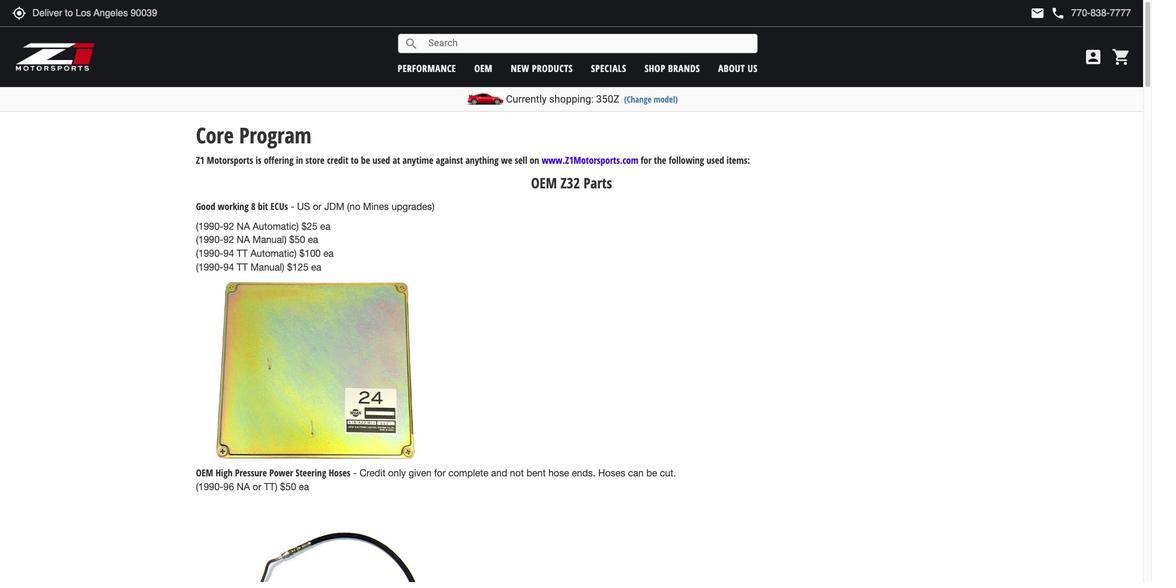 Task type: vqa. For each thing, say whether or not it's contained in the screenshot.
Procedure
no



Task type: describe. For each thing, give the bounding box(es) containing it.
brands
[[668, 62, 700, 75]]

oem z32 parts
[[531, 173, 612, 193]]

oem high pressure power steering hoses - credit only given for complete and not bent hose ends. hoses can be cut. (1990-96 na or tt) $50 ea
[[196, 466, 676, 492]]

ecus
[[271, 200, 288, 213]]

anytime
[[403, 153, 434, 167]]

pressure
[[235, 466, 267, 480]]

or inside good working 8 bit ecus - us or jdm (no mines upgrades)
[[313, 201, 322, 212]]

mail
[[1031, 6, 1045, 20]]

model)
[[654, 94, 678, 105]]

$25
[[302, 221, 318, 231]]

shop brands link
[[645, 62, 700, 75]]

program
[[239, 121, 312, 150]]

performance
[[398, 62, 456, 75]]

0 vertical spatial automatic)
[[253, 221, 299, 231]]

new products link
[[511, 62, 573, 75]]

we
[[501, 153, 513, 167]]

is
[[256, 153, 262, 167]]

complete
[[449, 468, 489, 478]]

$50 inside the oem high pressure power steering hoses - credit only given for complete and not bent hose ends. hoses can be cut. (1990-96 na or tt) $50 ea
[[280, 481, 296, 492]]

ea up $100
[[308, 234, 318, 245]]

2 tt from the top
[[237, 262, 248, 273]]

good working 8 bit ecus - us or jdm (no mines upgrades)
[[196, 200, 435, 213]]

be inside core program z1 motorsports is offering in store credit to be used at anytime against anything we sell on www.z1motorsports.com for the following used items:
[[361, 153, 370, 167]]

about
[[719, 62, 745, 75]]

given
[[409, 468, 432, 478]]

$125
[[287, 262, 309, 273]]

anything
[[466, 153, 499, 167]]

or inside the oem high pressure power steering hoses - credit only given for complete and not bent hose ends. hoses can be cut. (1990-96 na or tt) $50 ea
[[253, 481, 261, 492]]

store
[[306, 153, 325, 167]]

2 na from the top
[[237, 234, 250, 245]]

offering
[[264, 153, 294, 167]]

2 (1990- from the top
[[196, 234, 224, 245]]

1 tt from the top
[[237, 248, 248, 259]]

cut.
[[660, 468, 676, 478]]

us
[[748, 62, 758, 75]]

350z
[[596, 93, 620, 105]]

about us link
[[719, 62, 758, 75]]

parts
[[584, 173, 612, 193]]

about us
[[719, 62, 758, 75]]

Search search field
[[419, 34, 757, 53]]

sell
[[515, 153, 528, 167]]

www.z1motorsports.com
[[542, 153, 639, 167]]

4 (1990- from the top
[[196, 262, 224, 273]]

1 (1990- from the top
[[196, 221, 224, 231]]

oem link
[[475, 62, 493, 75]]

specials link
[[591, 62, 627, 75]]

the
[[654, 153, 667, 167]]

specials
[[591, 62, 627, 75]]

us
[[297, 201, 310, 212]]

ea right $100
[[324, 248, 334, 259]]

z1 motorsports logo image
[[15, 42, 96, 72]]

credit
[[327, 153, 349, 167]]

only
[[388, 468, 406, 478]]

shopping_cart
[[1112, 47, 1132, 67]]

core
[[196, 121, 234, 150]]

shop
[[645, 62, 666, 75]]

good
[[196, 200, 215, 213]]

new
[[511, 62, 530, 75]]

1 horizontal spatial hoses
[[598, 468, 626, 478]]

high
[[216, 466, 233, 480]]

jdm
[[324, 201, 345, 212]]

(1990- inside the oem high pressure power steering hoses - credit only given for complete and not bent hose ends. hoses can be cut. (1990-96 na or tt) $50 ea
[[196, 481, 224, 492]]

credit
[[360, 468, 386, 478]]

mail link
[[1031, 6, 1045, 20]]

1 vertical spatial manual)
[[251, 262, 285, 273]]

shopping_cart link
[[1109, 47, 1132, 67]]

1 94 from the top
[[224, 248, 234, 259]]

my_location
[[12, 6, 26, 20]]

account_box
[[1084, 47, 1103, 67]]

z32
[[561, 173, 580, 193]]

96
[[224, 481, 234, 492]]

$100
[[299, 248, 321, 259]]

products
[[532, 62, 573, 75]]

bit
[[258, 200, 268, 213]]

hose
[[549, 468, 569, 478]]



Task type: locate. For each thing, give the bounding box(es) containing it.
for right given
[[434, 468, 446, 478]]

and
[[491, 468, 508, 478]]

2 vertical spatial oem
[[196, 466, 213, 480]]

manual) left $125
[[251, 262, 285, 273]]

1 vertical spatial $50
[[280, 481, 296, 492]]

1 vertical spatial tt
[[237, 262, 248, 273]]

upgrades)
[[392, 201, 435, 212]]

be inside the oem high pressure power steering hoses - credit only given for complete and not bent hose ends. hoses can be cut. (1990-96 na or tt) $50 ea
[[647, 468, 658, 478]]

0 horizontal spatial -
[[291, 201, 295, 212]]

items:
[[727, 153, 750, 167]]

ea right $25
[[320, 221, 331, 231]]

used
[[373, 153, 390, 167], [707, 153, 724, 167]]

hoses right steering
[[329, 466, 351, 480]]

2 vertical spatial na
[[237, 481, 250, 492]]

0 vertical spatial -
[[291, 201, 295, 212]]

ea down steering
[[299, 481, 309, 492]]

at
[[393, 153, 400, 167]]

2 92 from the top
[[224, 234, 234, 245]]

1 horizontal spatial used
[[707, 153, 724, 167]]

(change
[[624, 94, 652, 105]]

oem for the oem link
[[475, 62, 493, 75]]

used left items:
[[707, 153, 724, 167]]

1 horizontal spatial or
[[313, 201, 322, 212]]

shopping:
[[549, 93, 594, 105]]

automatic) down ecus
[[253, 221, 299, 231]]

$50 down power
[[280, 481, 296, 492]]

phone
[[1051, 6, 1066, 20]]

used left at
[[373, 153, 390, 167]]

na inside the oem high pressure power steering hoses - credit only given for complete and not bent hose ends. hoses can be cut. (1990-96 na or tt) $50 ea
[[237, 481, 250, 492]]

can
[[628, 468, 644, 478]]

for left "the"
[[641, 153, 652, 167]]

mail phone
[[1031, 6, 1066, 20]]

(change model) link
[[624, 94, 678, 105]]

1 vertical spatial oem
[[531, 173, 557, 193]]

performance link
[[398, 62, 456, 75]]

oem left 'new'
[[475, 62, 493, 75]]

92
[[224, 221, 234, 231], [224, 234, 234, 245]]

1 used from the left
[[373, 153, 390, 167]]

or right 'us'
[[313, 201, 322, 212]]

oem left high
[[196, 466, 213, 480]]

2 horizontal spatial oem
[[531, 173, 557, 193]]

ea down $100
[[311, 262, 322, 273]]

core program z1 motorsports is offering in store credit to be used at anytime against anything we sell on www.z1motorsports.com for the following used items:
[[196, 121, 750, 167]]

ea
[[320, 221, 331, 231], [308, 234, 318, 245], [324, 248, 334, 259], [311, 262, 322, 273], [299, 481, 309, 492]]

working
[[218, 200, 249, 213]]

manual)
[[253, 234, 287, 245], [251, 262, 285, 273]]

z1
[[196, 153, 205, 167]]

ends.
[[572, 468, 596, 478]]

hoses
[[329, 466, 351, 480], [598, 468, 626, 478]]

(no
[[347, 201, 361, 212]]

1 vertical spatial na
[[237, 234, 250, 245]]

1 horizontal spatial -
[[353, 468, 357, 478]]

on
[[530, 153, 540, 167]]

manual) down bit
[[253, 234, 287, 245]]

tt)
[[264, 481, 278, 492]]

tt left $125
[[237, 262, 248, 273]]

oem down on
[[531, 173, 557, 193]]

1 vertical spatial be
[[647, 468, 658, 478]]

- inside the oem high pressure power steering hoses - credit only given for complete and not bent hose ends. hoses can be cut. (1990-96 na or tt) $50 ea
[[353, 468, 357, 478]]

1 horizontal spatial be
[[647, 468, 658, 478]]

0 vertical spatial or
[[313, 201, 322, 212]]

ea inside the oem high pressure power steering hoses - credit only given for complete and not bent hose ends. hoses can be cut. (1990-96 na or tt) $50 ea
[[299, 481, 309, 492]]

phone link
[[1051, 6, 1132, 20]]

motorsports
[[207, 153, 253, 167]]

0 vertical spatial 92
[[224, 221, 234, 231]]

mines
[[363, 201, 389, 212]]

- left 'us'
[[291, 201, 295, 212]]

1 vertical spatial or
[[253, 481, 261, 492]]

1 horizontal spatial for
[[641, 153, 652, 167]]

0 horizontal spatial oem
[[196, 466, 213, 480]]

3 (1990- from the top
[[196, 248, 224, 259]]

0 horizontal spatial be
[[361, 153, 370, 167]]

0 horizontal spatial used
[[373, 153, 390, 167]]

for inside the oem high pressure power steering hoses - credit only given for complete and not bent hose ends. hoses can be cut. (1990-96 na or tt) $50 ea
[[434, 468, 446, 478]]

against
[[436, 153, 463, 167]]

steering
[[296, 466, 326, 480]]

- inside good working 8 bit ecus - us or jdm (no mines upgrades)
[[291, 201, 295, 212]]

for
[[641, 153, 652, 167], [434, 468, 446, 478]]

be right to
[[361, 153, 370, 167]]

- left the credit
[[353, 468, 357, 478]]

in
[[296, 153, 303, 167]]

0 vertical spatial na
[[237, 221, 250, 231]]

currently
[[506, 93, 547, 105]]

$50 down $25
[[289, 234, 305, 245]]

oem
[[475, 62, 493, 75], [531, 173, 557, 193], [196, 466, 213, 480]]

1 92 from the top
[[224, 221, 234, 231]]

search
[[404, 36, 419, 51]]

0 vertical spatial be
[[361, 153, 370, 167]]

1 vertical spatial for
[[434, 468, 446, 478]]

0 vertical spatial $50
[[289, 234, 305, 245]]

or left tt)
[[253, 481, 261, 492]]

0 vertical spatial 94
[[224, 248, 234, 259]]

-
[[291, 201, 295, 212], [353, 468, 357, 478]]

power
[[269, 466, 293, 480]]

oem for oem z32 parts
[[531, 173, 557, 193]]

0 horizontal spatial hoses
[[329, 466, 351, 480]]

8
[[251, 200, 256, 213]]

hoses left can
[[598, 468, 626, 478]]

tt down working
[[237, 248, 248, 259]]

automatic) up $125
[[251, 248, 297, 259]]

0 vertical spatial tt
[[237, 248, 248, 259]]

tt
[[237, 248, 248, 259], [237, 262, 248, 273]]

or
[[313, 201, 322, 212], [253, 481, 261, 492]]

account_box link
[[1081, 47, 1106, 67]]

www.z1motorsports.com link
[[542, 153, 639, 167]]

94
[[224, 248, 234, 259], [224, 262, 234, 273]]

automatic)
[[253, 221, 299, 231], [251, 248, 297, 259]]

$50
[[289, 234, 305, 245], [280, 481, 296, 492]]

0 vertical spatial for
[[641, 153, 652, 167]]

bent
[[527, 468, 546, 478]]

1 vertical spatial -
[[353, 468, 357, 478]]

0 horizontal spatial for
[[434, 468, 446, 478]]

2 used from the left
[[707, 153, 724, 167]]

1 vertical spatial 92
[[224, 234, 234, 245]]

currently shopping: 350z (change model)
[[506, 93, 678, 105]]

1 vertical spatial automatic)
[[251, 248, 297, 259]]

be
[[361, 153, 370, 167], [647, 468, 658, 478]]

to
[[351, 153, 359, 167]]

$50 inside (1990-92 na automatic) $25 ea (1990-92 na manual) $50 ea (1990-94 tt automatic) $100 ea (1990-94 tt manual) $125 ea
[[289, 234, 305, 245]]

shop brands
[[645, 62, 700, 75]]

0 vertical spatial manual)
[[253, 234, 287, 245]]

following
[[669, 153, 704, 167]]

1 na from the top
[[237, 221, 250, 231]]

1 vertical spatial 94
[[224, 262, 234, 273]]

0 vertical spatial oem
[[475, 62, 493, 75]]

oem inside the oem high pressure power steering hoses - credit only given for complete and not bent hose ends. hoses can be cut. (1990-96 na or tt) $50 ea
[[196, 466, 213, 480]]

5 (1990- from the top
[[196, 481, 224, 492]]

new products
[[511, 62, 573, 75]]

(1990-92 na automatic) $25 ea (1990-92 na manual) $50 ea (1990-94 tt automatic) $100 ea (1990-94 tt manual) $125 ea
[[196, 221, 334, 273]]

0 horizontal spatial or
[[253, 481, 261, 492]]

2 94 from the top
[[224, 262, 234, 273]]

not
[[510, 468, 524, 478]]

3 na from the top
[[237, 481, 250, 492]]

1 horizontal spatial oem
[[475, 62, 493, 75]]

be right can
[[647, 468, 658, 478]]

for inside core program z1 motorsports is offering in store credit to be used at anytime against anything we sell on www.z1motorsports.com for the following used items:
[[641, 153, 652, 167]]

na
[[237, 221, 250, 231], [237, 234, 250, 245], [237, 481, 250, 492]]



